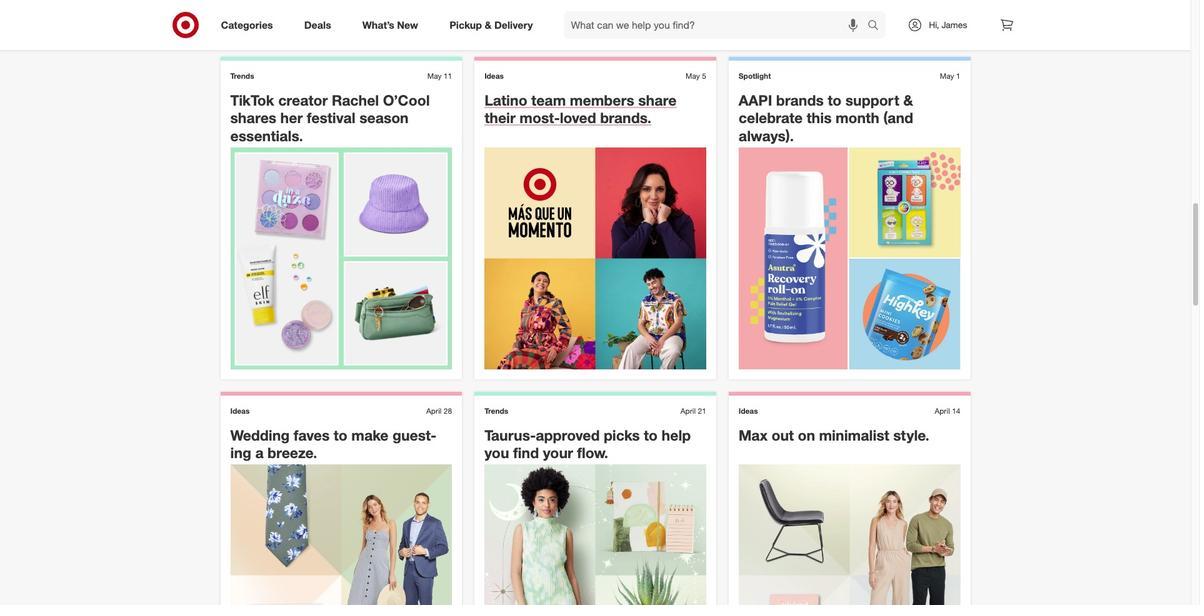 Task type: describe. For each thing, give the bounding box(es) containing it.
hi, james
[[929, 19, 968, 30]]

deals link
[[294, 11, 347, 39]]

your
[[543, 444, 573, 462]]

ideas for wedding faves to make guest- ing a breeze.
[[230, 406, 250, 416]]

share
[[639, 91, 677, 109]]

delivery
[[495, 18, 533, 31]]

april for help
[[681, 406, 696, 416]]

max out on minimalist style.
[[739, 426, 930, 444]]

latino
[[485, 91, 528, 109]]

faves
[[294, 426, 330, 444]]

hi,
[[929, 19, 940, 30]]

28
[[444, 406, 452, 416]]

members
[[570, 91, 635, 109]]

ideas for max out on minimalist style.
[[739, 406, 758, 416]]

1
[[957, 71, 961, 80]]

sun-filled ideas to make the ﻿most of the summer solstice. image
[[485, 0, 706, 34]]

james
[[942, 19, 968, 30]]

team
[[532, 91, 566, 109]]

brands
[[777, 91, 824, 109]]

pickup & delivery link
[[439, 11, 549, 39]]

what's new link
[[352, 11, 434, 39]]

brands.
[[600, 109, 652, 127]]

most-
[[520, 109, 560, 127]]

new
[[397, 18, 418, 31]]

minimalist
[[819, 426, 890, 444]]

essentials.
[[230, 127, 303, 145]]

wedding faves to make guest-ing a breeze. image
[[230, 465, 452, 605]]

help
[[662, 426, 691, 444]]

aapi brands to support & celebrate this month  (and always).
[[739, 91, 914, 145]]

celebrate
[[739, 109, 803, 127]]

tiktok creator rachel o'cool shares her festival season essentials.
[[230, 91, 430, 145]]

taurus-approved picks to help you find your flow.
[[485, 426, 691, 462]]

search button
[[862, 11, 893, 41]]

festival
[[307, 109, 356, 127]]

flow.
[[577, 444, 608, 462]]

creator
[[278, 91, 328, 109]]

find
[[513, 444, 539, 462]]

tiktok creator rachel o'cool (and her bestie) get ready for a girls' night out. image
[[739, 0, 961, 34]]

to for support
[[828, 91, 842, 109]]

cocktail-inspired looks to try for your next night out. 🥂 image
[[230, 0, 452, 34]]

april 21
[[681, 406, 706, 416]]

may for aapi brands to support & celebrate this month  (and always).
[[940, 71, 955, 80]]

max
[[739, 426, 768, 444]]

11
[[444, 71, 452, 80]]

aapi
[[739, 91, 773, 109]]

may 5
[[686, 71, 706, 80]]

max out on minimalist style. image
[[739, 465, 961, 605]]



Task type: locate. For each thing, give the bounding box(es) containing it.
& right pickup
[[485, 18, 492, 31]]

may left 5
[[686, 71, 700, 80]]

to inside wedding faves to make guest- ing a breeze.
[[334, 426, 348, 444]]

tiktok
[[230, 91, 274, 109]]

trends
[[230, 71, 254, 80], [485, 406, 509, 416]]

tiktok creator rachel o'cool shares her festival season essentials. image
[[230, 148, 452, 369]]

loved
[[560, 109, 596, 127]]

2 horizontal spatial to
[[828, 91, 842, 109]]

their
[[485, 109, 516, 127]]

trends for tiktok creator rachel o'cool shares her festival season essentials.
[[230, 71, 254, 80]]

1 horizontal spatial &
[[904, 91, 914, 109]]

latino team members share their most-loved brands.
[[485, 91, 677, 127]]

1 horizontal spatial ideas
[[485, 71, 504, 80]]

5
[[702, 71, 706, 80]]

aapi brands to support & celebrate this month 
(and always). image
[[739, 148, 961, 369]]

pickup & delivery
[[450, 18, 533, 31]]

to for make
[[334, 426, 348, 444]]

1 horizontal spatial april
[[681, 406, 696, 416]]

1 vertical spatial trends
[[485, 406, 509, 416]]

always).
[[739, 127, 794, 145]]

shares
[[230, 109, 277, 127]]

to
[[828, 91, 842, 109], [334, 426, 348, 444], [644, 426, 658, 444]]

style.
[[894, 426, 930, 444]]

trends for taurus-approved picks to help you find your flow.
[[485, 406, 509, 416]]

april for style.
[[935, 406, 950, 416]]

breeze.
[[268, 444, 317, 462]]

may 11
[[428, 71, 452, 80]]

april left 21
[[681, 406, 696, 416]]

may
[[428, 71, 442, 80], [686, 71, 700, 80], [940, 71, 955, 80]]

0 horizontal spatial may
[[428, 71, 442, 80]]

2 horizontal spatial april
[[935, 406, 950, 416]]

you
[[485, 444, 509, 462]]

to left "help"
[[644, 426, 658, 444]]

trends up tiktok
[[230, 71, 254, 80]]

ing
[[230, 444, 251, 462]]

0 vertical spatial &
[[485, 18, 492, 31]]

rachel
[[332, 91, 379, 109]]

season
[[360, 109, 409, 127]]

0 horizontal spatial april
[[426, 406, 442, 416]]

out
[[772, 426, 794, 444]]

april for guest-
[[426, 406, 442, 416]]

to right faves
[[334, 426, 348, 444]]

1 horizontal spatial trends
[[485, 406, 509, 416]]

0 horizontal spatial trends
[[230, 71, 254, 80]]

0 horizontal spatial ideas
[[230, 406, 250, 416]]

1 april from the left
[[426, 406, 442, 416]]

0 horizontal spatial to
[[334, 426, 348, 444]]

&
[[485, 18, 492, 31], [904, 91, 914, 109]]

(and
[[884, 109, 914, 127]]

wedding
[[230, 426, 290, 444]]

april 28
[[426, 406, 452, 416]]

april
[[426, 406, 442, 416], [681, 406, 696, 416], [935, 406, 950, 416]]

may for latino team members share their most-loved brands.
[[686, 71, 700, 80]]

this
[[807, 109, 832, 127]]

a
[[255, 444, 264, 462]]

categories
[[221, 18, 273, 31]]

categories link
[[210, 11, 289, 39]]

2 may from the left
[[686, 71, 700, 80]]

1 may from the left
[[428, 71, 442, 80]]

what's new
[[363, 18, 418, 31]]

may for tiktok creator rachel o'cool shares her festival season essentials.
[[428, 71, 442, 80]]

ideas for latino team members share their most-loved brands.
[[485, 71, 504, 80]]

april 14
[[935, 406, 961, 416]]

wedding faves to make guest- ing a breeze.
[[230, 426, 437, 462]]

april left 14
[[935, 406, 950, 416]]

deals
[[304, 18, 331, 31]]

month
[[836, 109, 880, 127]]

3 may from the left
[[940, 71, 955, 80]]

1 vertical spatial &
[[904, 91, 914, 109]]

latino team members share their most-loved brands. image
[[485, 148, 706, 369]]

search
[[862, 20, 893, 32]]

0 vertical spatial trends
[[230, 71, 254, 80]]

ideas
[[485, 71, 504, 80], [230, 406, 250, 416], [739, 406, 758, 416]]

approved
[[536, 426, 600, 444]]

ideas up "wedding" in the bottom left of the page
[[230, 406, 250, 416]]

taurus-approved picks to help you find your flow. image
[[485, 465, 706, 605]]

on
[[798, 426, 815, 444]]

ideas up latino
[[485, 71, 504, 80]]

april left 28
[[426, 406, 442, 416]]

trends up "taurus-"
[[485, 406, 509, 416]]

21
[[698, 406, 706, 416]]

may left 11
[[428, 71, 442, 80]]

guest-
[[393, 426, 437, 444]]

o'cool
[[383, 91, 430, 109]]

may left 1 at the right
[[940, 71, 955, 80]]

2 horizontal spatial ideas
[[739, 406, 758, 416]]

& inside aapi brands to support & celebrate this month  (and always).
[[904, 91, 914, 109]]

1 horizontal spatial may
[[686, 71, 700, 80]]

2 april from the left
[[681, 406, 696, 416]]

3 april from the left
[[935, 406, 950, 416]]

to inside aapi brands to support & celebrate this month  (and always).
[[828, 91, 842, 109]]

what's
[[363, 18, 395, 31]]

ideas up max
[[739, 406, 758, 416]]

spotlight
[[739, 71, 771, 80]]

1 horizontal spatial to
[[644, 426, 658, 444]]

her
[[280, 109, 303, 127]]

to up the this at the top right
[[828, 91, 842, 109]]

pickup
[[450, 18, 482, 31]]

to inside taurus-approved picks to help you find your flow.
[[644, 426, 658, 444]]

taurus-
[[485, 426, 536, 444]]

14
[[952, 406, 961, 416]]

0 horizontal spatial &
[[485, 18, 492, 31]]

& up '(and'
[[904, 91, 914, 109]]

2 horizontal spatial may
[[940, 71, 955, 80]]

What can we help you find? suggestions appear below search field
[[564, 11, 871, 39]]

may 1
[[940, 71, 961, 80]]

make
[[352, 426, 389, 444]]

support
[[846, 91, 900, 109]]

picks
[[604, 426, 640, 444]]



Task type: vqa. For each thing, say whether or not it's contained in the screenshot.
The Nun II (Blu-ray) IMAGE
no



